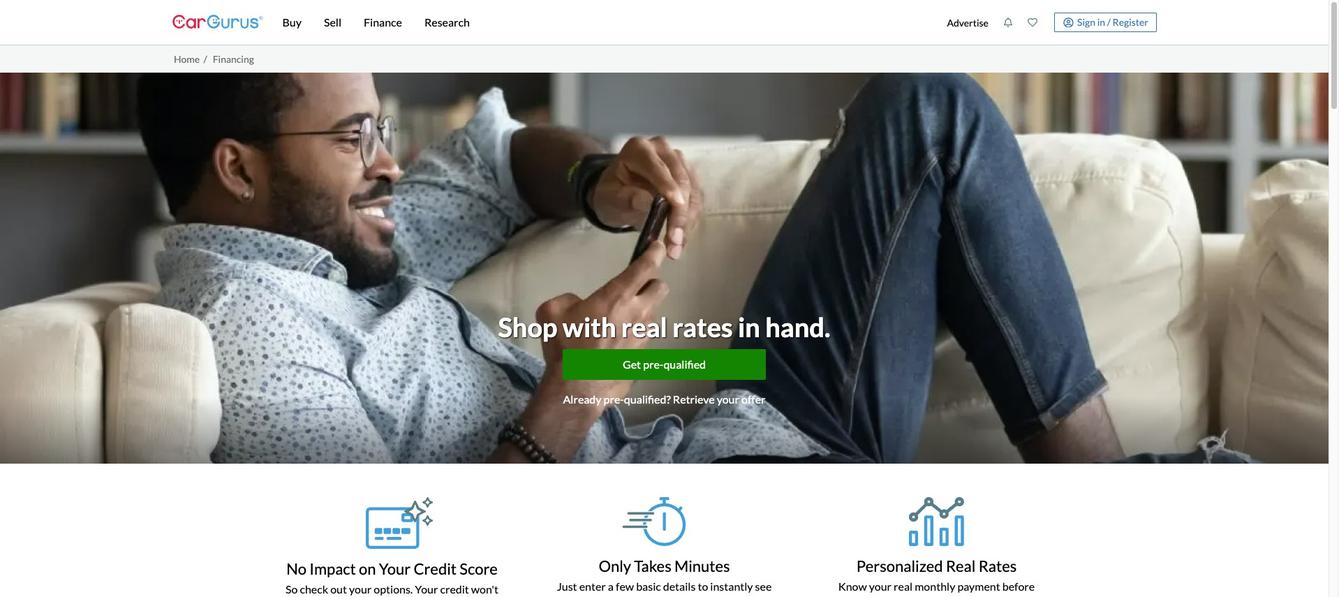 Task type: locate. For each thing, give the bounding box(es) containing it.
menu bar
[[263, 0, 940, 45]]

get pre-qualified
[[623, 357, 706, 370]]

out
[[330, 582, 347, 596]]

pre- right the get
[[643, 357, 664, 370]]

real inside personalized real rates know your real monthly payment before visiting the dealer
[[894, 580, 913, 593]]

pre-
[[643, 357, 664, 370], [604, 392, 624, 405]]

0 horizontal spatial pre-
[[604, 392, 624, 405]]

in right sign
[[1097, 16, 1105, 28]]

1 vertical spatial in
[[738, 311, 760, 343]]

qualified?
[[624, 392, 671, 405]]

your up options.
[[379, 559, 411, 578]]

options
[[658, 596, 695, 597]]

your left offer
[[717, 392, 739, 405]]

takes
[[634, 556, 672, 575]]

already pre-qualified? retrieve your offer
[[563, 392, 766, 405]]

before
[[1003, 580, 1035, 593]]

finance
[[364, 15, 402, 29]]

0 vertical spatial your
[[379, 559, 411, 578]]

real up visiting
[[894, 580, 913, 593]]

know
[[839, 580, 867, 593]]

/ right home
[[204, 53, 207, 65]]

rates
[[673, 311, 733, 343]]

your
[[379, 559, 411, 578], [415, 582, 438, 596]]

1 horizontal spatial /
[[1107, 16, 1111, 28]]

1 vertical spatial real
[[894, 580, 913, 593]]

no
[[286, 559, 307, 578]]

pre- right already
[[604, 392, 624, 405]]

real
[[621, 311, 668, 343], [894, 580, 913, 593]]

check
[[300, 582, 328, 596]]

menu
[[940, 3, 1157, 42]]

offer
[[742, 392, 766, 405]]

your right out
[[349, 582, 372, 596]]

home / financing
[[174, 53, 254, 65]]

/ left register
[[1107, 16, 1111, 28]]

visiting
[[893, 596, 929, 597]]

sign
[[1077, 16, 1096, 28]]

qualified
[[664, 357, 706, 370]]

rates
[[979, 556, 1017, 575]]

1 horizontal spatial pre-
[[643, 357, 664, 370]]

minutes
[[675, 556, 730, 575]]

instantly
[[710, 580, 753, 593]]

0 vertical spatial pre-
[[643, 357, 664, 370]]

cargurus logo homepage link link
[[172, 2, 263, 42]]

0 horizontal spatial /
[[204, 53, 207, 65]]

research button
[[413, 0, 481, 45]]

0 horizontal spatial in
[[738, 311, 760, 343]]

user icon image
[[1063, 17, 1074, 27]]

finance button
[[353, 0, 413, 45]]

your down the basic
[[634, 596, 656, 597]]

0 vertical spatial in
[[1097, 16, 1105, 28]]

no impact on your credit score so check out your options. your credit won't
[[286, 559, 499, 597]]

advertise link
[[940, 3, 996, 42]]

personalized
[[857, 556, 943, 575]]

0 vertical spatial /
[[1107, 16, 1111, 28]]

a
[[608, 580, 614, 593]]

credit
[[414, 559, 457, 578]]

see
[[755, 580, 772, 593]]

options.
[[374, 582, 413, 596]]

in right rates
[[738, 311, 760, 343]]

1 vertical spatial pre-
[[604, 392, 624, 405]]

1 horizontal spatial real
[[894, 580, 913, 593]]

with
[[563, 311, 616, 343]]

0 horizontal spatial your
[[379, 559, 411, 578]]

only takes minutes just enter a few basic details to instantly see your options
[[557, 556, 772, 597]]

home link
[[174, 53, 200, 65]]

pre- inside button
[[643, 357, 664, 370]]

financing
[[213, 53, 254, 65]]

your down the credit
[[415, 582, 438, 596]]

your right know
[[869, 580, 892, 593]]

1 vertical spatial your
[[415, 582, 438, 596]]

1 horizontal spatial in
[[1097, 16, 1105, 28]]

0 horizontal spatial real
[[621, 311, 668, 343]]

0 vertical spatial real
[[621, 311, 668, 343]]

buy button
[[271, 0, 313, 45]]

sell
[[324, 15, 341, 29]]

in
[[1097, 16, 1105, 28], [738, 311, 760, 343]]

already pre-qualified? retrieve your offer link
[[563, 391, 766, 407]]

enter
[[579, 580, 606, 593]]

real up the get
[[621, 311, 668, 343]]

your
[[717, 392, 739, 405], [869, 580, 892, 593], [349, 582, 372, 596], [634, 596, 656, 597]]

/
[[1107, 16, 1111, 28], [204, 53, 207, 65]]



Task type: vqa. For each thing, say whether or not it's contained in the screenshot.
$13,599 on the left bottom of page
no



Task type: describe. For each thing, give the bounding box(es) containing it.
your inside only takes minutes just enter a few basic details to instantly see your options
[[634, 596, 656, 597]]

retrieve
[[673, 392, 715, 405]]

the
[[931, 596, 947, 597]]

few
[[616, 580, 634, 593]]

shop with real rates in hand image
[[0, 72, 1329, 463]]

shop
[[498, 311, 558, 343]]

buy
[[282, 15, 302, 29]]

your inside personalized real rates know your real monthly payment before visiting the dealer
[[869, 580, 892, 593]]

real
[[946, 556, 976, 575]]

only
[[599, 556, 631, 575]]

personalized real rates know your real monthly payment before visiting the dealer
[[839, 556, 1035, 597]]

so
[[286, 582, 298, 596]]

cargurus logo homepage link image
[[172, 2, 263, 42]]

register
[[1113, 16, 1149, 28]]

won't
[[471, 582, 499, 596]]

hand.
[[766, 311, 831, 343]]

details
[[663, 580, 696, 593]]

sign in / register link
[[1055, 13, 1157, 32]]

just
[[557, 580, 577, 593]]

already
[[563, 392, 602, 405]]

menu containing sign in / register
[[940, 3, 1157, 42]]

saved cars image
[[1028, 17, 1038, 27]]

pre- for qualified?
[[604, 392, 624, 405]]

get pre-qualified button
[[563, 349, 766, 380]]

1 vertical spatial /
[[204, 53, 207, 65]]

your inside the no impact on your credit score so check out your options. your credit won't
[[349, 582, 372, 596]]

monthly
[[915, 580, 956, 593]]

on
[[359, 559, 376, 578]]

score
[[460, 559, 498, 578]]

pre- for qualified
[[643, 357, 664, 370]]

to
[[698, 580, 708, 593]]

basic
[[636, 580, 661, 593]]

home
[[174, 53, 200, 65]]

shop with real rates in hand.
[[498, 311, 831, 343]]

dealer
[[949, 596, 980, 597]]

credit
[[440, 582, 469, 596]]

open notifications image
[[1003, 17, 1013, 27]]

payment
[[958, 580, 1000, 593]]

menu bar containing buy
[[263, 0, 940, 45]]

get
[[623, 357, 641, 370]]

/ inside menu
[[1107, 16, 1111, 28]]

impact
[[310, 559, 356, 578]]

sell button
[[313, 0, 353, 45]]

research
[[425, 15, 470, 29]]

1 horizontal spatial your
[[415, 582, 438, 596]]

advertise
[[947, 16, 989, 28]]

sign in / register
[[1077, 16, 1149, 28]]



